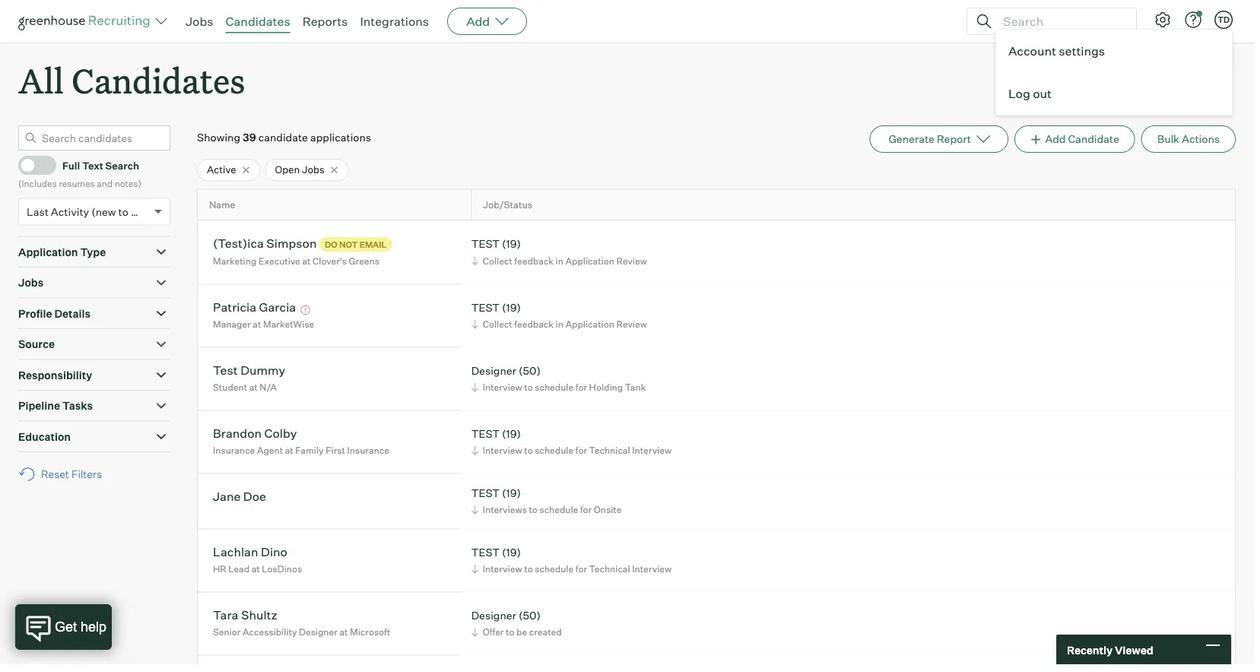 Task type: vqa. For each thing, say whether or not it's contained in the screenshot.
Stage
no



Task type: describe. For each thing, give the bounding box(es) containing it.
test (19) collect feedback in application review for (test)ica simpson
[[471, 237, 647, 267]]

manager at marketwise
[[213, 319, 314, 330]]

schedule for dummy
[[535, 382, 574, 393]]

collect feedback in application review link for patricia garcia
[[469, 317, 651, 332]]

integrations link
[[360, 14, 429, 29]]

student
[[213, 382, 247, 393]]

test for marketing executive at clover's greens
[[471, 237, 500, 251]]

education
[[18, 430, 71, 444]]

1 insurance from the left
[[213, 445, 255, 456]]

greens
[[349, 256, 379, 267]]

applications
[[310, 131, 371, 144]]

to inside designer (50) interview to schedule for holding tank
[[524, 382, 533, 393]]

losdinos
[[262, 564, 302, 575]]

account settings link
[[996, 30, 1232, 72]]

details
[[54, 307, 90, 320]]

(50) for designer (50) interview to schedule for holding tank
[[519, 364, 541, 377]]

at left clover's
[[302, 256, 311, 267]]

at inside tara shultz senior accessibility designer at microsoft
[[340, 627, 348, 638]]

interviews
[[483, 504, 527, 516]]

schedule inside test (19) interviews to schedule for onsite
[[540, 504, 578, 516]]

jobs link
[[186, 14, 213, 29]]

executive
[[258, 256, 300, 267]]

review for (test)ica simpson
[[616, 255, 647, 267]]

for for dummy
[[575, 382, 587, 393]]

last activity (new to old)
[[27, 205, 150, 218]]

interview for test dummy
[[483, 382, 522, 393]]

designer (50) interview to schedule for holding tank
[[471, 364, 646, 393]]

responsibility
[[18, 369, 92, 382]]

full
[[62, 159, 80, 171]]

feedback for patricia garcia
[[514, 319, 554, 330]]

tara shultz senior accessibility designer at microsoft
[[213, 608, 390, 638]]

garcia
[[259, 300, 296, 315]]

technical for lachlan dino
[[589, 564, 630, 575]]

application type
[[18, 245, 106, 259]]

open
[[275, 164, 300, 176]]

resumes
[[59, 178, 95, 189]]

do not email
[[325, 239, 387, 250]]

lead
[[228, 564, 250, 575]]

not
[[339, 239, 358, 250]]

configure image
[[1154, 11, 1172, 29]]

lachlan
[[213, 545, 258, 560]]

interview to schedule for technical interview link for colby
[[469, 444, 676, 458]]

reset
[[41, 468, 69, 481]]

test (19) interview to schedule for technical interview for colby
[[471, 427, 672, 456]]

active
[[207, 164, 236, 176]]

actions
[[1182, 132, 1220, 146]]

notes)
[[115, 178, 141, 189]]

generate report button
[[870, 126, 1008, 153]]

bulk
[[1157, 132, 1180, 146]]

interview to schedule for technical interview link for dino
[[469, 562, 676, 577]]

last activity (new to old) option
[[27, 205, 150, 218]]

td
[[1218, 14, 1230, 25]]

candidate
[[1068, 132, 1119, 146]]

lachlan dino link
[[213, 545, 287, 562]]

application for (test)ica simpson
[[565, 255, 614, 267]]

interview for lachlan dino
[[483, 564, 522, 575]]

family
[[295, 445, 324, 456]]

designer (50) offer to be created
[[471, 609, 562, 638]]

reset filters
[[41, 468, 102, 481]]

out
[[1033, 86, 1052, 101]]

jane doe link
[[213, 489, 266, 507]]

pipeline
[[18, 399, 60, 413]]

all
[[18, 58, 64, 103]]

account settings
[[1009, 43, 1105, 59]]

test (19) interview to schedule for technical interview for dino
[[471, 546, 672, 575]]

designer for designer (50) interview to schedule for holding tank
[[471, 364, 516, 377]]

tara shultz link
[[213, 608, 277, 625]]

jane
[[213, 489, 241, 504]]

collect feedback in application review link for (test)ica simpson
[[469, 254, 651, 268]]

type
[[80, 245, 106, 259]]

integrations
[[360, 14, 429, 29]]

checkmark image
[[25, 159, 37, 170]]

marketwise
[[263, 319, 314, 330]]

2 horizontal spatial jobs
[[302, 164, 325, 176]]

td button
[[1215, 11, 1233, 29]]

marketing
[[213, 256, 257, 267]]

for for dino
[[575, 564, 587, 575]]

do
[[325, 239, 337, 250]]

technical for brandon colby
[[589, 445, 630, 456]]

tasks
[[62, 399, 93, 413]]

feedback for (test)ica simpson
[[514, 255, 554, 267]]

schedule for dino
[[535, 564, 574, 575]]

at down patricia garcia link
[[253, 319, 261, 330]]

patricia garcia has been in application review for more than 5 days image
[[299, 306, 312, 315]]

brandon
[[213, 426, 262, 441]]

39
[[243, 131, 256, 144]]

candidate reports are now available! apply filters and select "view in app" element
[[870, 126, 1008, 153]]

application for patricia garcia
[[565, 319, 614, 330]]

test (19) interviews to schedule for onsite
[[471, 487, 622, 516]]

colby
[[264, 426, 297, 441]]

log out
[[1009, 86, 1052, 101]]

last
[[27, 205, 49, 218]]

(19) for marketing executive at clover's greens
[[502, 237, 521, 251]]

bulk actions link
[[1141, 126, 1236, 153]]

full text search (includes resumes and notes)
[[18, 159, 141, 189]]

first
[[326, 445, 345, 456]]

generate report
[[889, 132, 971, 146]]

microsoft
[[350, 627, 390, 638]]

accessibility
[[243, 627, 297, 638]]

2 vertical spatial jobs
[[18, 276, 44, 290]]

hr
[[213, 564, 226, 575]]

and
[[97, 178, 113, 189]]

to inside designer (50) offer to be created
[[506, 627, 515, 638]]

collect for (test)ica simpson
[[483, 255, 512, 267]]

clover's
[[313, 256, 347, 267]]

log
[[1009, 86, 1030, 101]]

manager
[[213, 319, 251, 330]]

name
[[209, 199, 235, 211]]

interview to schedule for holding tank link
[[469, 380, 650, 395]]

interview for brandon colby
[[483, 445, 522, 456]]



Task type: locate. For each thing, give the bounding box(es) containing it.
profile
[[18, 307, 52, 320]]

(test)ica simpson
[[213, 236, 317, 251]]

1 vertical spatial interview to schedule for technical interview link
[[469, 562, 676, 577]]

jobs up profile
[[18, 276, 44, 290]]

old)
[[131, 205, 150, 218]]

(50) up interview to schedule for holding tank link
[[519, 364, 541, 377]]

test
[[213, 363, 238, 378]]

at left "microsoft"
[[340, 627, 348, 638]]

1 vertical spatial in
[[556, 319, 564, 330]]

source
[[18, 338, 55, 351]]

insurance right 'first'
[[347, 445, 389, 456]]

td menu
[[996, 29, 1233, 116]]

1 vertical spatial technical
[[589, 564, 630, 575]]

1 interview to schedule for technical interview link from the top
[[469, 444, 676, 458]]

test (19) collect feedback in application review down job/status at the left of the page
[[471, 237, 647, 267]]

candidates
[[226, 14, 290, 29], [72, 58, 245, 103]]

1 vertical spatial collect feedback in application review link
[[469, 317, 651, 332]]

1 horizontal spatial jobs
[[186, 14, 213, 29]]

1 vertical spatial designer
[[471, 609, 516, 622]]

2 review from the top
[[616, 319, 647, 330]]

2 interview to schedule for technical interview link from the top
[[469, 562, 676, 577]]

0 vertical spatial add
[[466, 14, 490, 29]]

0 horizontal spatial insurance
[[213, 445, 255, 456]]

0 vertical spatial feedback
[[514, 255, 554, 267]]

jobs right the open
[[302, 164, 325, 176]]

1 (19) from the top
[[502, 237, 521, 251]]

schedule for colby
[[535, 445, 574, 456]]

interview to schedule for technical interview link down interviews to schedule for onsite link
[[469, 562, 676, 577]]

technical up onsite
[[589, 445, 630, 456]]

(19) for manager at marketwise
[[502, 301, 521, 314]]

2 collect feedback in application review link from the top
[[469, 317, 651, 332]]

jobs
[[186, 14, 213, 29], [302, 164, 325, 176], [18, 276, 44, 290]]

0 vertical spatial collect feedback in application review link
[[469, 254, 651, 268]]

schedule up test (19) interviews to schedule for onsite
[[535, 445, 574, 456]]

for up test (19) interviews to schedule for onsite
[[575, 445, 587, 456]]

(includes
[[18, 178, 57, 189]]

(50) inside designer (50) offer to be created
[[519, 609, 541, 622]]

interview to schedule for technical interview link up test (19) interviews to schedule for onsite
[[469, 444, 676, 458]]

(19) inside test (19) interviews to schedule for onsite
[[502, 487, 521, 500]]

candidates right jobs link
[[226, 14, 290, 29]]

viewed
[[1115, 644, 1153, 657]]

in for (test)ica simpson
[[556, 255, 564, 267]]

test (19) collect feedback in application review for patricia garcia
[[471, 301, 647, 330]]

2 in from the top
[[556, 319, 564, 330]]

3 test from the top
[[471, 427, 500, 440]]

marketing executive at clover's greens
[[213, 256, 379, 267]]

job/status
[[483, 199, 533, 211]]

senior
[[213, 627, 241, 638]]

2 insurance from the left
[[347, 445, 389, 456]]

open jobs
[[275, 164, 325, 176]]

1 vertical spatial test (19) interview to schedule for technical interview
[[471, 546, 672, 575]]

interview inside designer (50) interview to schedule for holding tank
[[483, 382, 522, 393]]

1 vertical spatial jobs
[[302, 164, 325, 176]]

account
[[1009, 43, 1056, 59]]

add for add
[[466, 14, 490, 29]]

3 (19) from the top
[[502, 427, 521, 440]]

jobs left candidates link
[[186, 14, 213, 29]]

test for hr lead at losdinos
[[471, 546, 500, 559]]

be
[[516, 627, 527, 638]]

1 collect from the top
[[483, 255, 512, 267]]

lachlan dino hr lead at losdinos
[[213, 545, 302, 575]]

for inside test (19) interviews to schedule for onsite
[[580, 504, 592, 516]]

2 (19) from the top
[[502, 301, 521, 314]]

(test)ica simpson link
[[213, 236, 317, 253]]

offer to be created link
[[469, 625, 566, 640]]

insurance down brandon
[[213, 445, 255, 456]]

2 test (19) interview to schedule for technical interview from the top
[[471, 546, 672, 575]]

bulk actions
[[1157, 132, 1220, 146]]

schedule left onsite
[[540, 504, 578, 516]]

0 vertical spatial candidates
[[226, 14, 290, 29]]

add
[[466, 14, 490, 29], [1045, 132, 1066, 146]]

offer
[[483, 627, 504, 638]]

search
[[105, 159, 139, 171]]

in for patricia garcia
[[556, 319, 564, 330]]

test (19) collect feedback in application review up designer (50) interview to schedule for holding tank
[[471, 301, 647, 330]]

0 horizontal spatial add
[[466, 14, 490, 29]]

tank
[[625, 382, 646, 393]]

designer right the accessibility
[[299, 627, 338, 638]]

settings
[[1059, 43, 1105, 59]]

2 collect from the top
[[483, 319, 512, 330]]

1 test (19) collect feedback in application review from the top
[[471, 237, 647, 267]]

feedback down job/status at the left of the page
[[514, 255, 554, 267]]

1 vertical spatial collect
[[483, 319, 512, 330]]

collect for patricia garcia
[[483, 319, 512, 330]]

Search candidates field
[[18, 126, 170, 151]]

recently
[[1067, 644, 1113, 657]]

0 horizontal spatial jobs
[[18, 276, 44, 290]]

2 feedback from the top
[[514, 319, 554, 330]]

at inside 'brandon colby insurance agent at family first insurance'
[[285, 445, 293, 456]]

for down interviews to schedule for onsite link
[[575, 564, 587, 575]]

at left n/a
[[249, 382, 258, 393]]

review for patricia garcia
[[616, 319, 647, 330]]

greenhouse recruiting image
[[18, 12, 155, 30]]

schedule down interviews to schedule for onsite link
[[535, 564, 574, 575]]

5 (19) from the top
[[502, 546, 521, 559]]

reports link
[[302, 14, 348, 29]]

at inside 'lachlan dino hr lead at losdinos'
[[252, 564, 260, 575]]

1 technical from the top
[[589, 445, 630, 456]]

0 vertical spatial jobs
[[186, 14, 213, 29]]

pipeline tasks
[[18, 399, 93, 413]]

at
[[302, 256, 311, 267], [253, 319, 261, 330], [249, 382, 258, 393], [285, 445, 293, 456], [252, 564, 260, 575], [340, 627, 348, 638]]

2 vertical spatial designer
[[299, 627, 338, 638]]

shultz
[[241, 608, 277, 623]]

0 vertical spatial review
[[616, 255, 647, 267]]

for left onsite
[[580, 504, 592, 516]]

interview
[[483, 382, 522, 393], [483, 445, 522, 456], [632, 445, 672, 456], [483, 564, 522, 575], [632, 564, 672, 575]]

0 vertical spatial interview to schedule for technical interview link
[[469, 444, 676, 458]]

test inside test (19) interviews to schedule for onsite
[[471, 487, 500, 500]]

add candidate
[[1045, 132, 1119, 146]]

designer for designer (50) offer to be created
[[471, 609, 516, 622]]

n/a
[[260, 382, 277, 393]]

feedback
[[514, 255, 554, 267], [514, 319, 554, 330]]

4 (19) from the top
[[502, 487, 521, 500]]

test dummy student at n/a
[[213, 363, 285, 393]]

in
[[556, 255, 564, 267], [556, 319, 564, 330]]

interview to schedule for technical interview link
[[469, 444, 676, 458], [469, 562, 676, 577]]

test (19) interview to schedule for technical interview
[[471, 427, 672, 456], [471, 546, 672, 575]]

add candidate link
[[1015, 126, 1135, 153]]

designer up interview to schedule for holding tank link
[[471, 364, 516, 377]]

0 vertical spatial technical
[[589, 445, 630, 456]]

0 vertical spatial test (19) interview to schedule for technical interview
[[471, 427, 672, 456]]

4 test from the top
[[471, 487, 500, 500]]

showing 39 candidate applications
[[197, 131, 371, 144]]

1 vertical spatial test (19) collect feedback in application review
[[471, 301, 647, 330]]

patricia garcia
[[213, 300, 296, 315]]

test (19) interview to schedule for technical interview down interviews to schedule for onsite link
[[471, 546, 672, 575]]

designer up offer
[[471, 609, 516, 622]]

at inside test dummy student at n/a
[[249, 382, 258, 393]]

profile details
[[18, 307, 90, 320]]

1 (50) from the top
[[519, 364, 541, 377]]

0 vertical spatial designer
[[471, 364, 516, 377]]

log out link
[[996, 72, 1232, 115]]

1 feedback from the top
[[514, 255, 554, 267]]

recently viewed
[[1067, 644, 1153, 657]]

2 (50) from the top
[[519, 609, 541, 622]]

for for colby
[[575, 445, 587, 456]]

1 vertical spatial add
[[1045, 132, 1066, 146]]

designer inside tara shultz senior accessibility designer at microsoft
[[299, 627, 338, 638]]

(test)ica
[[213, 236, 264, 251]]

1 vertical spatial candidates
[[72, 58, 245, 103]]

holding
[[589, 382, 623, 393]]

2 test (19) collect feedback in application review from the top
[[471, 301, 647, 330]]

0 vertical spatial test (19) collect feedback in application review
[[471, 237, 647, 267]]

(19)
[[502, 237, 521, 251], [502, 301, 521, 314], [502, 427, 521, 440], [502, 487, 521, 500], [502, 546, 521, 559]]

1 test from the top
[[471, 237, 500, 251]]

feedback up designer (50) interview to schedule for holding tank
[[514, 319, 554, 330]]

5 test from the top
[[471, 546, 500, 559]]

collect feedback in application review link
[[469, 254, 651, 268], [469, 317, 651, 332]]

(19) for hr lead at losdinos
[[502, 546, 521, 559]]

dummy
[[240, 363, 285, 378]]

test for insurance agent at family first insurance
[[471, 427, 500, 440]]

email
[[360, 239, 387, 250]]

patricia garcia link
[[213, 300, 296, 317]]

candidates down jobs link
[[72, 58, 245, 103]]

schedule left holding
[[535, 382, 574, 393]]

add inside popup button
[[466, 14, 490, 29]]

1 vertical spatial review
[[616, 319, 647, 330]]

0 vertical spatial (50)
[[519, 364, 541, 377]]

2 test from the top
[[471, 301, 500, 314]]

candidate
[[258, 131, 308, 144]]

reset filters button
[[18, 460, 110, 489]]

schedule
[[535, 382, 574, 393], [535, 445, 574, 456], [540, 504, 578, 516], [535, 564, 574, 575]]

1 review from the top
[[616, 255, 647, 267]]

at right lead
[[252, 564, 260, 575]]

designer inside designer (50) offer to be created
[[471, 609, 516, 622]]

test for manager at marketwise
[[471, 301, 500, 314]]

(50) up 'be'
[[519, 609, 541, 622]]

td button
[[1212, 8, 1236, 32]]

schedule inside designer (50) interview to schedule for holding tank
[[535, 382, 574, 393]]

test dummy link
[[213, 363, 285, 380]]

(19) for insurance agent at family first insurance
[[502, 427, 521, 440]]

add for add candidate
[[1045, 132, 1066, 146]]

dino
[[261, 545, 287, 560]]

to
[[118, 205, 128, 218], [524, 382, 533, 393], [524, 445, 533, 456], [529, 504, 538, 516], [524, 564, 533, 575], [506, 627, 515, 638]]

1 horizontal spatial insurance
[[347, 445, 389, 456]]

filters
[[71, 468, 102, 481]]

for inside designer (50) interview to schedule for holding tank
[[575, 382, 587, 393]]

showing
[[197, 131, 240, 144]]

technical down onsite
[[589, 564, 630, 575]]

interviews to schedule for onsite link
[[469, 503, 625, 517]]

all candidates
[[18, 58, 245, 103]]

jane doe
[[213, 489, 266, 504]]

text
[[82, 159, 103, 171]]

tara
[[213, 608, 238, 623]]

1 test (19) interview to schedule for technical interview from the top
[[471, 427, 672, 456]]

0 vertical spatial collect
[[483, 255, 512, 267]]

1 vertical spatial feedback
[[514, 319, 554, 330]]

0 vertical spatial in
[[556, 255, 564, 267]]

2 technical from the top
[[589, 564, 630, 575]]

to inside test (19) interviews to schedule for onsite
[[529, 504, 538, 516]]

1 vertical spatial (50)
[[519, 609, 541, 622]]

test (19) interview to schedule for technical interview down interview to schedule for holding tank link
[[471, 427, 672, 456]]

Search text field
[[999, 10, 1123, 32]]

(50) for designer (50) offer to be created
[[519, 609, 541, 622]]

(new
[[91, 205, 116, 218]]

generate
[[889, 132, 935, 146]]

1 in from the top
[[556, 255, 564, 267]]

at down "colby"
[[285, 445, 293, 456]]

designer inside designer (50) interview to schedule for holding tank
[[471, 364, 516, 377]]

(50) inside designer (50) interview to schedule for holding tank
[[519, 364, 541, 377]]

1 horizontal spatial add
[[1045, 132, 1066, 146]]

for left holding
[[575, 382, 587, 393]]

doe
[[243, 489, 266, 504]]

1 collect feedback in application review link from the top
[[469, 254, 651, 268]]



